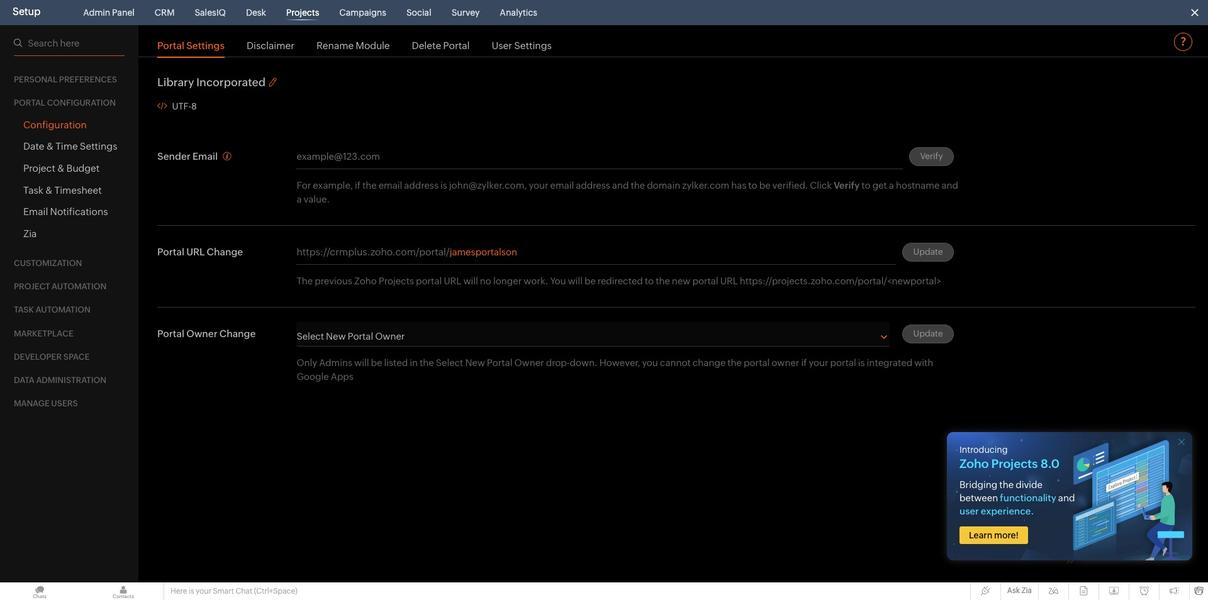 Task type: vqa. For each thing, say whether or not it's contained in the screenshot.
Ask
yes



Task type: locate. For each thing, give the bounding box(es) containing it.
zia
[[1022, 587, 1032, 595]]

crm link
[[150, 0, 180, 25]]

panel
[[112, 8, 135, 18]]

smart
[[213, 587, 234, 596]]

admin panel link
[[78, 0, 140, 25]]

survey link
[[447, 0, 485, 25]]

desk
[[246, 8, 266, 18]]

ask zia
[[1008, 587, 1032, 595]]

setup
[[13, 6, 40, 18]]

projects link
[[281, 0, 324, 25]]

desk link
[[241, 0, 271, 25]]

projects
[[286, 8, 319, 18]]

ask
[[1008, 587, 1020, 595]]

admin panel
[[83, 8, 135, 18]]



Task type: describe. For each thing, give the bounding box(es) containing it.
campaigns link
[[334, 0, 391, 25]]

here
[[171, 587, 187, 596]]

crm
[[155, 8, 175, 18]]

contacts image
[[84, 583, 163, 600]]

(ctrl+space)
[[254, 587, 298, 596]]

is
[[189, 587, 194, 596]]

campaigns
[[339, 8, 386, 18]]

social link
[[402, 0, 437, 25]]

survey
[[452, 8, 480, 18]]

your
[[196, 587, 211, 596]]

social
[[407, 8, 432, 18]]

analytics
[[500, 8, 537, 18]]

salesiq link
[[190, 0, 231, 25]]

salesiq
[[195, 8, 226, 18]]

chats image
[[0, 583, 79, 600]]

analytics link
[[495, 0, 543, 25]]

chat
[[236, 587, 252, 596]]

admin
[[83, 8, 110, 18]]

here is your smart chat (ctrl+space)
[[171, 587, 298, 596]]



